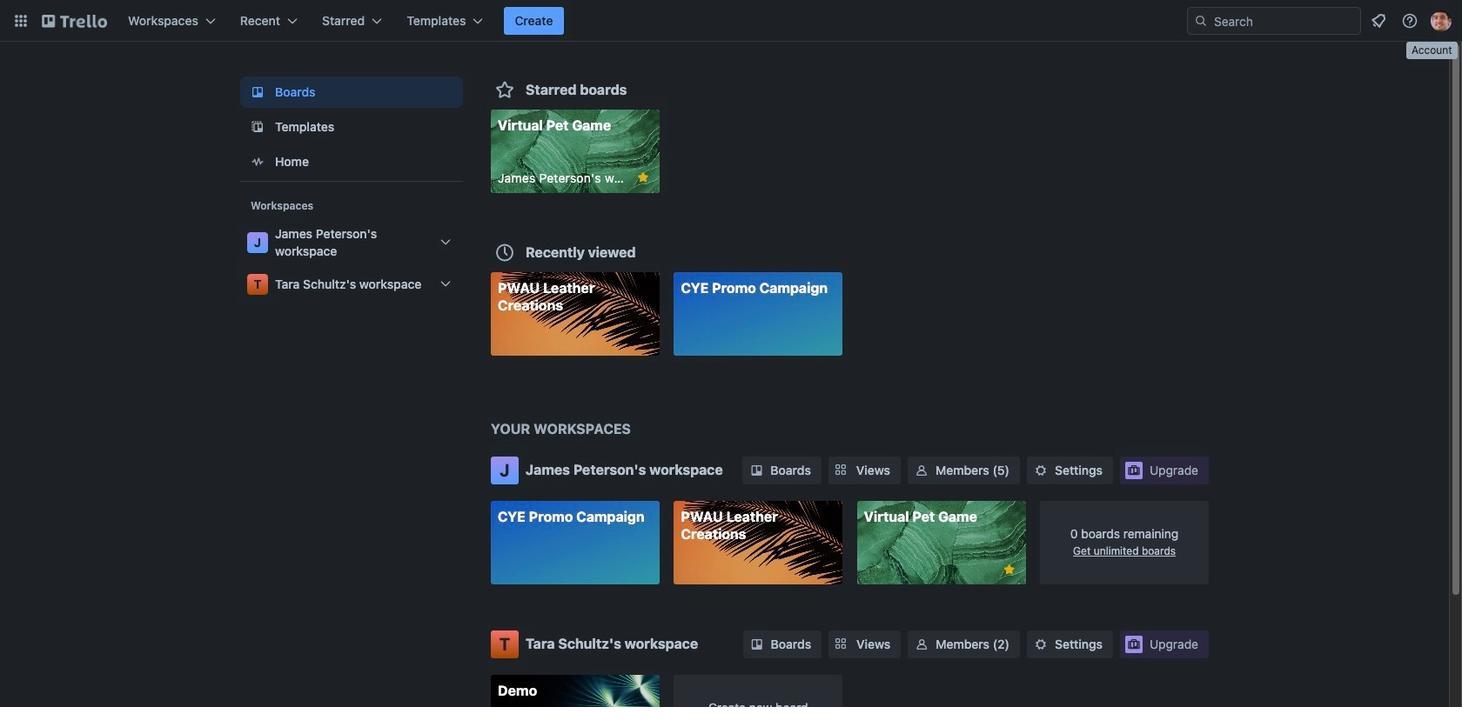 Task type: locate. For each thing, give the bounding box(es) containing it.
0 horizontal spatial sm image
[[913, 462, 931, 480]]

sm image
[[913, 462, 931, 480], [1033, 462, 1050, 480]]

1 horizontal spatial sm image
[[1033, 462, 1050, 480]]

sm image
[[748, 462, 766, 480], [748, 636, 766, 653], [914, 636, 931, 653], [1033, 636, 1050, 653]]

0 notifications image
[[1369, 10, 1390, 31]]

tooltip
[[1407, 42, 1458, 59]]

Search field
[[1188, 7, 1362, 35]]

search image
[[1195, 14, 1209, 28]]

template board image
[[247, 117, 268, 138]]



Task type: vqa. For each thing, say whether or not it's contained in the screenshot.
14 to the right
no



Task type: describe. For each thing, give the bounding box(es) containing it.
james peterson (jamespeterson93) image
[[1431, 10, 1452, 31]]

open information menu image
[[1402, 12, 1419, 30]]

1 sm image from the left
[[913, 462, 931, 480]]

primary element
[[0, 0, 1463, 42]]

click to unstar this board. it will be removed from your starred list. image
[[636, 170, 651, 185]]

back to home image
[[42, 7, 107, 35]]

home image
[[247, 152, 268, 172]]

2 sm image from the left
[[1033, 462, 1050, 480]]

board image
[[247, 82, 268, 103]]



